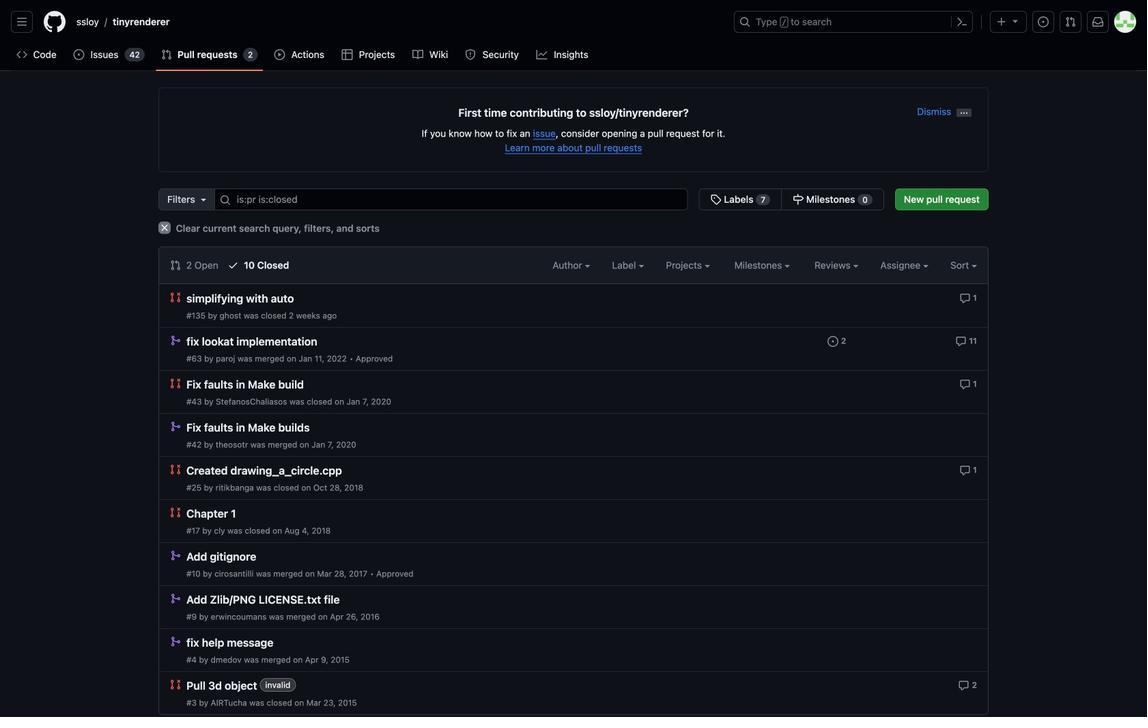Task type: locate. For each thing, give the bounding box(es) containing it.
2 merged pull request image from the top
[[170, 421, 181, 432]]

1 vertical spatial git pull request image
[[170, 260, 181, 271]]

2 closed pull request image from the top
[[170, 507, 181, 518]]

merged pull request element
[[170, 335, 181, 346], [170, 421, 181, 432], [170, 550, 181, 561], [170, 593, 181, 604], [170, 636, 181, 647]]

comment image
[[956, 336, 967, 347], [960, 379, 971, 390], [960, 465, 971, 476]]

3 merged pull request image from the top
[[170, 550, 181, 561]]

1 merged pull request image from the top
[[170, 335, 181, 346]]

triangle down image right plus icon
[[1010, 15, 1021, 26]]

triangle down image left search image
[[198, 194, 209, 205]]

3 merged pull request element from the top
[[170, 550, 181, 561]]

plus image
[[996, 16, 1007, 27]]

merged pull request image for 5th merged pull request element from the bottom of the page
[[170, 335, 181, 346]]

Search all issues text field
[[214, 188, 688, 210]]

comment image for the 2 issues element
[[956, 336, 967, 347]]

2 vertical spatial closed pull request image
[[170, 679, 181, 690]]

assignees image
[[923, 265, 929, 268]]

play image
[[274, 49, 285, 60]]

git pull request image
[[161, 49, 172, 60], [170, 260, 181, 271]]

2 closed pull request element from the top
[[170, 378, 181, 389]]

0 vertical spatial triangle down image
[[1010, 15, 1021, 26]]

issue opened image
[[1038, 16, 1049, 27], [828, 336, 839, 347]]

0 vertical spatial comment image
[[956, 336, 967, 347]]

merged pull request image for first merged pull request element from the bottom
[[170, 636, 181, 647]]

0 vertical spatial issue opened image
[[1038, 16, 1049, 27]]

None search field
[[158, 188, 884, 210]]

x image
[[158, 222, 171, 234]]

1 vertical spatial issue opened image
[[828, 336, 839, 347]]

merged pull request image
[[170, 593, 181, 604]]

triangle down image
[[1010, 15, 1021, 26], [198, 194, 209, 205]]

0 vertical spatial comment image
[[960, 293, 971, 304]]

2 issues element
[[828, 335, 846, 347]]

0 vertical spatial closed pull request image
[[170, 378, 181, 389]]

1 vertical spatial comment image
[[960, 379, 971, 390]]

comment image for 3rd closed pull request icon from the top of the page
[[959, 680, 969, 691]]

git pull request image
[[1065, 16, 1076, 27]]

1 vertical spatial comment image
[[959, 680, 969, 691]]

0 horizontal spatial triangle down image
[[198, 194, 209, 205]]

0 horizontal spatial issue opened image
[[828, 336, 839, 347]]

comment image
[[960, 293, 971, 304], [959, 680, 969, 691]]

4 merged pull request element from the top
[[170, 593, 181, 604]]

Issues search field
[[214, 188, 688, 210]]

merged pull request image
[[170, 335, 181, 346], [170, 421, 181, 432], [170, 550, 181, 561], [170, 636, 181, 647]]

0 vertical spatial closed pull request image
[[170, 292, 181, 303]]

closed pull request element
[[170, 292, 181, 303], [170, 378, 181, 389], [170, 464, 181, 475], [170, 507, 181, 518], [170, 679, 181, 690]]

2 vertical spatial comment image
[[960, 465, 971, 476]]

2 merged pull request element from the top
[[170, 421, 181, 432]]

2 closed pull request image from the top
[[170, 464, 181, 475]]

merged pull request image for 2nd merged pull request element
[[170, 421, 181, 432]]

list
[[71, 11, 726, 33]]

closed pull request image
[[170, 292, 181, 303], [170, 464, 181, 475], [170, 679, 181, 690]]

1 closed pull request image from the top
[[170, 378, 181, 389]]

closed pull request image
[[170, 378, 181, 389], [170, 507, 181, 518]]

4 merged pull request image from the top
[[170, 636, 181, 647]]

1 vertical spatial closed pull request image
[[170, 464, 181, 475]]

1 vertical spatial closed pull request image
[[170, 507, 181, 518]]



Task type: vqa. For each thing, say whether or not it's contained in the screenshot.
the bottommost 'yet'
no



Task type: describe. For each thing, give the bounding box(es) containing it.
merged pull request image for third merged pull request element
[[170, 550, 181, 561]]

1 merged pull request element from the top
[[170, 335, 181, 346]]

book image
[[412, 49, 423, 60]]

comment image for 3rd the closed pull request element from the bottom of the page
[[960, 465, 971, 476]]

0 vertical spatial git pull request image
[[161, 49, 172, 60]]

closed pull request image for 2nd the closed pull request element from the bottom
[[170, 507, 181, 518]]

homepage image
[[44, 11, 66, 33]]

issue opened image inside the 2 issues element
[[828, 336, 839, 347]]

shield image
[[465, 49, 476, 60]]

3 closed pull request element from the top
[[170, 464, 181, 475]]

3 closed pull request image from the top
[[170, 679, 181, 690]]

milestone image
[[793, 194, 804, 205]]

tag image
[[711, 194, 722, 205]]

closed pull request image for 2nd the closed pull request element from the top
[[170, 378, 181, 389]]

notifications image
[[1093, 16, 1104, 27]]

5 merged pull request element from the top
[[170, 636, 181, 647]]

table image
[[342, 49, 353, 60]]

1 closed pull request element from the top
[[170, 292, 181, 303]]

1 horizontal spatial issue opened image
[[1038, 16, 1049, 27]]

1 horizontal spatial triangle down image
[[1010, 15, 1021, 26]]

1 vertical spatial triangle down image
[[198, 194, 209, 205]]

code image
[[16, 49, 27, 60]]

issue element
[[699, 188, 884, 210]]

5 closed pull request element from the top
[[170, 679, 181, 690]]

author image
[[585, 265, 590, 268]]

4 closed pull request element from the top
[[170, 507, 181, 518]]

graph image
[[536, 49, 547, 60]]

comment image for 1st closed pull request icon
[[960, 293, 971, 304]]

check image
[[228, 260, 239, 271]]

command palette image
[[957, 16, 968, 27]]

label image
[[639, 265, 644, 268]]

issue opened image
[[73, 49, 84, 60]]

1 closed pull request image from the top
[[170, 292, 181, 303]]

search image
[[220, 195, 231, 206]]



